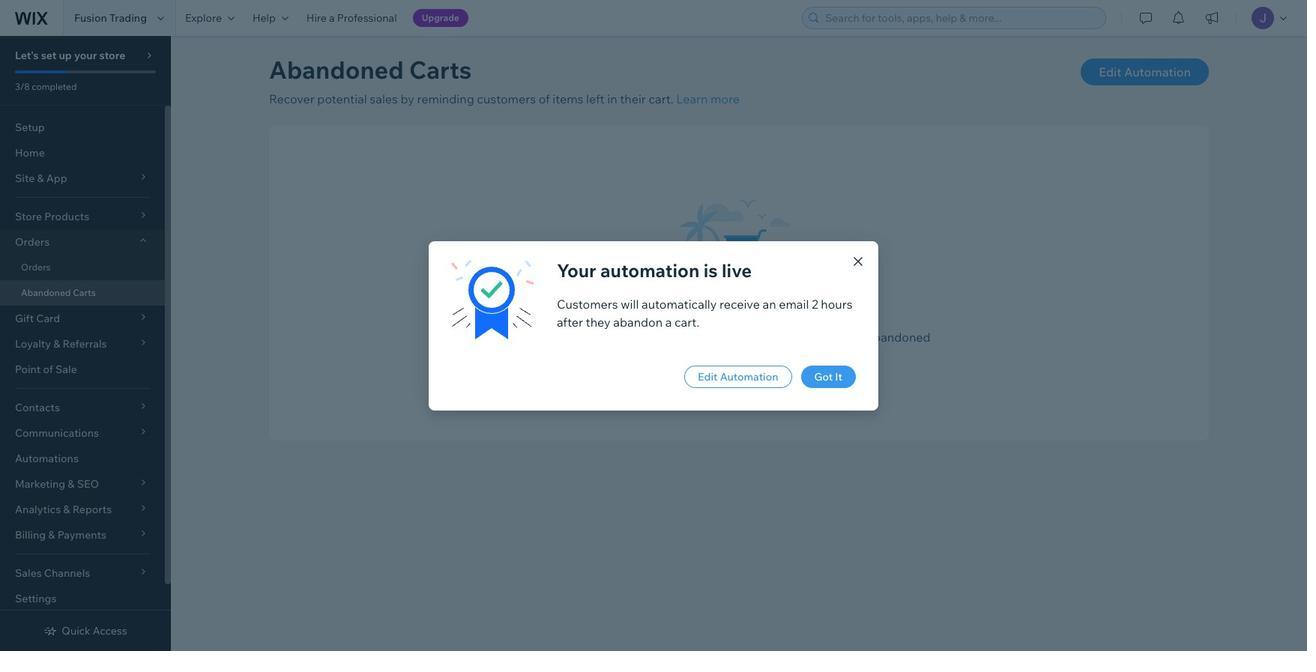 Task type: vqa. For each thing, say whether or not it's contained in the screenshot.
CARD at the left of the page
no



Task type: locate. For each thing, give the bounding box(es) containing it.
a up all on the right of page
[[666, 315, 672, 330]]

1 vertical spatial orders
[[21, 262, 51, 273]]

a
[[329, 11, 335, 25], [666, 315, 672, 330]]

0 vertical spatial of
[[539, 91, 550, 106]]

will
[[621, 297, 639, 312]]

edit for recover potential sales by reminding customers of items left in their cart.
[[1100, 64, 1122, 79]]

orders for orders link
[[21, 262, 51, 273]]

abandoned
[[723, 305, 805, 324], [867, 330, 931, 345]]

abandoned inside abandoned carts recover potential sales by reminding customers of items left in their cart. learn more
[[269, 55, 404, 85]]

carts down orders link
[[73, 287, 96, 298]]

your inside you have no abandoned carts your automation is all set up to remind customers of their abandoned carts.
[[548, 330, 573, 345]]

is
[[704, 259, 718, 282], [643, 330, 651, 345]]

0 horizontal spatial set
[[41, 49, 57, 62]]

orders up orders link
[[15, 235, 50, 249]]

1 vertical spatial customers
[[763, 330, 822, 345]]

1 vertical spatial set
[[669, 330, 686, 345]]

their down carts on the right top of the page
[[839, 330, 865, 345]]

0 vertical spatial edit automation button
[[1082, 58, 1210, 85]]

a right hire
[[329, 11, 335, 25]]

1 vertical spatial cart.
[[675, 315, 700, 330]]

carts inside abandoned carts recover potential sales by reminding customers of items left in their cart. learn more
[[409, 55, 472, 85]]

your automation is live
[[557, 259, 752, 282]]

edit automation button for your automation is live
[[685, 366, 792, 388]]

abandoned up potential
[[269, 55, 404, 85]]

1 horizontal spatial edit automation button
[[1082, 58, 1210, 85]]

automation for recover potential sales by reminding customers of items left in their cart.
[[1125, 64, 1192, 79]]

of down carts on the right top of the page
[[825, 330, 836, 345]]

orders
[[15, 235, 50, 249], [21, 262, 51, 273]]

point of sale
[[15, 363, 77, 376]]

0 vertical spatial abandoned
[[269, 55, 404, 85]]

1 vertical spatial edit
[[698, 370, 718, 384]]

their right in
[[620, 91, 646, 106]]

0 horizontal spatial edit
[[698, 370, 718, 384]]

1 vertical spatial your
[[548, 330, 573, 345]]

set right all on the right of page
[[669, 330, 686, 345]]

automation inside you have no abandoned carts your automation is all set up to remind customers of their abandoned carts.
[[576, 330, 640, 345]]

1 vertical spatial edit automation button
[[685, 366, 792, 388]]

orders inside dropdown button
[[15, 235, 50, 249]]

edit for your automation is live
[[698, 370, 718, 384]]

1 vertical spatial is
[[643, 330, 651, 345]]

automation
[[601, 259, 700, 282], [576, 330, 640, 345]]

store
[[99, 49, 126, 62]]

0 vertical spatial automation
[[601, 259, 700, 282]]

0 vertical spatial orders
[[15, 235, 50, 249]]

orders link
[[0, 255, 165, 280]]

1 horizontal spatial set
[[669, 330, 686, 345]]

abandoned for abandoned carts recover potential sales by reminding customers of items left in their cart. learn more
[[269, 55, 404, 85]]

0 vertical spatial edit automation
[[1100, 64, 1192, 79]]

carts.
[[724, 348, 755, 363]]

remind
[[721, 330, 760, 345]]

customers right the 'reminding'
[[477, 91, 536, 106]]

1 horizontal spatial edit
[[1100, 64, 1122, 79]]

of left sale
[[43, 363, 53, 376]]

customers
[[557, 297, 618, 312]]

carts
[[409, 55, 472, 85], [73, 287, 96, 298]]

1 horizontal spatial cart.
[[675, 315, 700, 330]]

carts for abandoned carts recover potential sales by reminding customers of items left in their cart. learn more
[[409, 55, 472, 85]]

abandoned down orders link
[[21, 287, 71, 298]]

your
[[557, 259, 597, 282], [548, 330, 573, 345]]

1 vertical spatial a
[[666, 315, 672, 330]]

automation
[[1125, 64, 1192, 79], [720, 370, 779, 384]]

0 vertical spatial abandoned
[[723, 305, 805, 324]]

1 vertical spatial edit automation
[[698, 370, 779, 384]]

0 horizontal spatial abandoned
[[21, 287, 71, 298]]

1 horizontal spatial abandoned
[[867, 330, 931, 345]]

1 horizontal spatial of
[[539, 91, 550, 106]]

abandoned inside sidebar element
[[21, 287, 71, 298]]

1 horizontal spatial is
[[704, 259, 718, 282]]

automation up will
[[601, 259, 700, 282]]

0 horizontal spatial a
[[329, 11, 335, 25]]

home
[[15, 146, 45, 160]]

automation for your automation is live
[[720, 370, 779, 384]]

0 horizontal spatial their
[[620, 91, 646, 106]]

cart. down automatically
[[675, 315, 700, 330]]

sidebar element
[[0, 36, 171, 652]]

0 horizontal spatial automation
[[720, 370, 779, 384]]

0 vertical spatial set
[[41, 49, 57, 62]]

1 vertical spatial automation
[[720, 370, 779, 384]]

0 vertical spatial automation
[[1125, 64, 1192, 79]]

a inside customers will automatically receive an email 2 hours after they abandon a cart.
[[666, 315, 672, 330]]

1 vertical spatial of
[[825, 330, 836, 345]]

1 vertical spatial their
[[839, 330, 865, 345]]

1 horizontal spatial a
[[666, 315, 672, 330]]

after
[[557, 315, 583, 330]]

hours
[[821, 297, 853, 312]]

home link
[[0, 140, 165, 166]]

your up customers
[[557, 259, 597, 282]]

0 vertical spatial customers
[[477, 91, 536, 106]]

abandoned
[[269, 55, 404, 85], [21, 287, 71, 298]]

1 vertical spatial up
[[689, 330, 704, 345]]

3/8
[[15, 81, 30, 92]]

edit automation for recover potential sales by reminding customers of items left in their cart.
[[1100, 64, 1192, 79]]

up inside you have no abandoned carts your automation is all set up to remind customers of their abandoned carts.
[[689, 330, 704, 345]]

0 vertical spatial carts
[[409, 55, 472, 85]]

up left the to
[[689, 330, 704, 345]]

0 vertical spatial a
[[329, 11, 335, 25]]

up inside sidebar element
[[59, 49, 72, 62]]

edit automation
[[1100, 64, 1192, 79], [698, 370, 779, 384]]

to
[[706, 330, 718, 345]]

up
[[59, 49, 72, 62], [689, 330, 704, 345]]

edit automation button
[[1082, 58, 1210, 85], [685, 366, 792, 388]]

your down after
[[548, 330, 573, 345]]

edit
[[1100, 64, 1122, 79], [698, 370, 718, 384]]

1 horizontal spatial customers
[[763, 330, 822, 345]]

1 horizontal spatial their
[[839, 330, 865, 345]]

quick access
[[62, 625, 127, 638]]

0 vertical spatial edit
[[1100, 64, 1122, 79]]

0 horizontal spatial edit automation
[[698, 370, 779, 384]]

0 horizontal spatial up
[[59, 49, 72, 62]]

customers down 'email'
[[763, 330, 822, 345]]

cart. left learn
[[649, 91, 674, 106]]

their
[[620, 91, 646, 106], [839, 330, 865, 345]]

upgrade button
[[413, 9, 469, 27]]

customers
[[477, 91, 536, 106], [763, 330, 822, 345]]

let's
[[15, 49, 39, 62]]

2 vertical spatial of
[[43, 363, 53, 376]]

orders up abandoned carts
[[21, 262, 51, 273]]

help
[[253, 11, 276, 25]]

abandoned carts
[[21, 287, 96, 298]]

1 horizontal spatial carts
[[409, 55, 472, 85]]

0 horizontal spatial cart.
[[649, 91, 674, 106]]

reminding
[[417, 91, 474, 106]]

0 horizontal spatial is
[[643, 330, 651, 345]]

set right let's
[[41, 49, 57, 62]]

of left items
[[539, 91, 550, 106]]

point
[[15, 363, 41, 376]]

cart.
[[649, 91, 674, 106], [675, 315, 700, 330]]

1 horizontal spatial edit automation
[[1100, 64, 1192, 79]]

2 horizontal spatial of
[[825, 330, 836, 345]]

1 vertical spatial carts
[[73, 287, 96, 298]]

sales
[[370, 91, 398, 106]]

carts inside sidebar element
[[73, 287, 96, 298]]

items
[[553, 91, 584, 106]]

automatically
[[642, 297, 717, 312]]

recover
[[269, 91, 315, 106]]

0 horizontal spatial customers
[[477, 91, 536, 106]]

0 vertical spatial up
[[59, 49, 72, 62]]

of
[[539, 91, 550, 106], [825, 330, 836, 345], [43, 363, 53, 376]]

trading
[[109, 11, 147, 25]]

1 horizontal spatial up
[[689, 330, 704, 345]]

up left your
[[59, 49, 72, 62]]

automation down they
[[576, 330, 640, 345]]

customers inside you have no abandoned carts your automation is all set up to remind customers of their abandoned carts.
[[763, 330, 822, 345]]

0 horizontal spatial carts
[[73, 287, 96, 298]]

0 horizontal spatial of
[[43, 363, 53, 376]]

1 horizontal spatial automation
[[1125, 64, 1192, 79]]

let's set up your store
[[15, 49, 126, 62]]

set
[[41, 49, 57, 62], [669, 330, 686, 345]]

carts up the 'reminding'
[[409, 55, 472, 85]]

abandoned carts recover potential sales by reminding customers of items left in their cart. learn more
[[269, 55, 740, 106]]

learn more link
[[677, 91, 740, 106]]

set inside sidebar element
[[41, 49, 57, 62]]

professional
[[337, 11, 397, 25]]

0 vertical spatial cart.
[[649, 91, 674, 106]]

abandoned for abandoned carts
[[21, 287, 71, 298]]

1 vertical spatial automation
[[576, 330, 640, 345]]

0 vertical spatial their
[[620, 91, 646, 106]]

0 horizontal spatial edit automation button
[[685, 366, 792, 388]]

is left all on the right of page
[[643, 330, 651, 345]]

they
[[586, 315, 611, 330]]

1 vertical spatial abandoned
[[21, 287, 71, 298]]

is left "live"
[[704, 259, 718, 282]]

1 horizontal spatial abandoned
[[269, 55, 404, 85]]

got it button
[[801, 366, 856, 388]]



Task type: describe. For each thing, give the bounding box(es) containing it.
hire a professional link
[[298, 0, 406, 36]]

sale
[[56, 363, 77, 376]]

completed
[[32, 81, 77, 92]]

orders for orders dropdown button
[[15, 235, 50, 249]]

of inside sidebar element
[[43, 363, 53, 376]]

quick
[[62, 625, 90, 638]]

0 vertical spatial is
[[704, 259, 718, 282]]

you have no abandoned carts your automation is all set up to remind customers of their abandoned carts.
[[548, 305, 931, 363]]

3/8 completed
[[15, 81, 77, 92]]

point of sale link
[[0, 357, 165, 382]]

receive
[[720, 297, 760, 312]]

no
[[702, 305, 720, 324]]

explore
[[185, 11, 222, 25]]

fusion
[[74, 11, 107, 25]]

a inside hire a professional link
[[329, 11, 335, 25]]

1 vertical spatial abandoned
[[867, 330, 931, 345]]

help button
[[244, 0, 298, 36]]

their inside you have no abandoned carts your automation is all set up to remind customers of their abandoned carts.
[[839, 330, 865, 345]]

cart. inside abandoned carts recover potential sales by reminding customers of items left in their cart. learn more
[[649, 91, 674, 106]]

Search for tools, apps, help & more... field
[[821, 7, 1102, 28]]

got
[[815, 370, 833, 384]]

potential
[[317, 91, 367, 106]]

edit automation for your automation is live
[[698, 370, 779, 384]]

automations
[[15, 452, 79, 466]]

upgrade
[[422, 12, 460, 23]]

edit automation button for recover potential sales by reminding customers of items left in their cart.
[[1082, 58, 1210, 85]]

carts
[[808, 305, 845, 324]]

you
[[634, 305, 661, 324]]

access
[[93, 625, 127, 638]]

got it
[[815, 370, 843, 384]]

of inside you have no abandoned carts your automation is all set up to remind customers of their abandoned carts.
[[825, 330, 836, 345]]

an
[[763, 297, 777, 312]]

hire
[[307, 11, 327, 25]]

abandon
[[614, 315, 663, 330]]

live
[[722, 259, 752, 282]]

hire a professional
[[307, 11, 397, 25]]

more
[[711, 91, 740, 106]]

email
[[779, 297, 809, 312]]

customers inside abandoned carts recover potential sales by reminding customers of items left in their cart. learn more
[[477, 91, 536, 106]]

settings link
[[0, 586, 165, 612]]

2
[[812, 297, 819, 312]]

by
[[401, 91, 415, 106]]

left
[[586, 91, 605, 106]]

carts for abandoned carts
[[73, 287, 96, 298]]

it
[[836, 370, 843, 384]]

orders button
[[0, 229, 165, 255]]

is inside you have no abandoned carts your automation is all set up to remind customers of their abandoned carts.
[[643, 330, 651, 345]]

set inside you have no abandoned carts your automation is all set up to remind customers of their abandoned carts.
[[669, 330, 686, 345]]

setup link
[[0, 115, 165, 140]]

in
[[608, 91, 618, 106]]

your
[[74, 49, 97, 62]]

have
[[664, 305, 698, 324]]

quick access button
[[44, 625, 127, 638]]

settings
[[15, 592, 57, 606]]

setup
[[15, 121, 45, 134]]

of inside abandoned carts recover potential sales by reminding customers of items left in their cart. learn more
[[539, 91, 550, 106]]

abandoned carts link
[[0, 280, 165, 306]]

fusion trading
[[74, 11, 147, 25]]

automations link
[[0, 446, 165, 472]]

all
[[654, 330, 667, 345]]

cart. inside customers will automatically receive an email 2 hours after they abandon a cart.
[[675, 315, 700, 330]]

0 horizontal spatial abandoned
[[723, 305, 805, 324]]

customers will automatically receive an email 2 hours after they abandon a cart.
[[557, 297, 853, 330]]

0 vertical spatial your
[[557, 259, 597, 282]]

learn
[[677, 91, 708, 106]]

their inside abandoned carts recover potential sales by reminding customers of items left in their cart. learn more
[[620, 91, 646, 106]]



